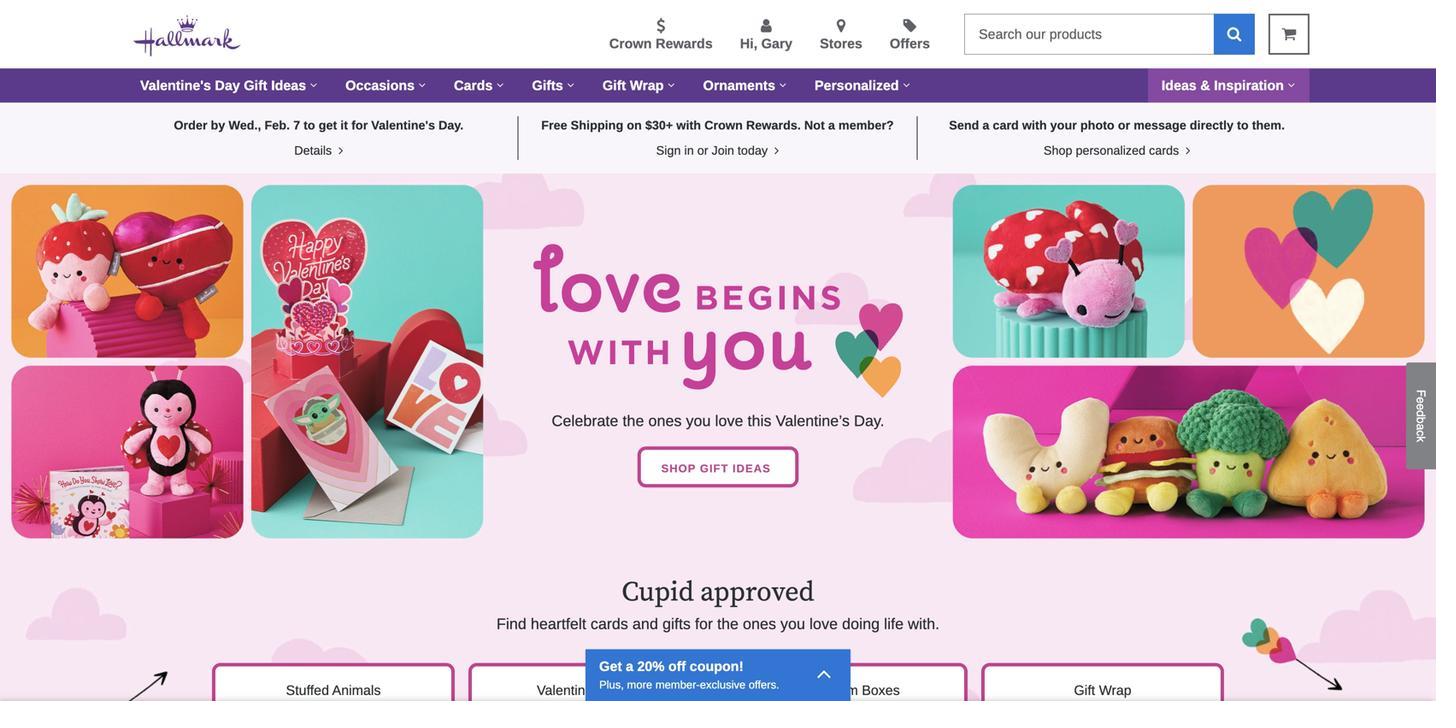 Task type: locate. For each thing, give the bounding box(es) containing it.
c
[[1415, 430, 1428, 436]]

coupon!
[[690, 659, 744, 674]]

gift
[[700, 462, 729, 475]]

valentine's
[[140, 78, 211, 93], [371, 118, 435, 132]]

menu
[[268, 15, 951, 54]]

icon image
[[335, 145, 343, 157], [771, 145, 779, 157], [1183, 145, 1191, 157], [817, 661, 832, 685]]

1 vertical spatial wrap
[[1099, 683, 1132, 698]]

rewards
[[656, 36, 713, 51]]

in
[[684, 144, 694, 157]]

shop personalized cards
[[1044, 144, 1183, 157]]

0 vertical spatial wrap
[[630, 78, 664, 93]]

1 vertical spatial you
[[781, 615, 805, 632]]

get a 20% off coupon! plus, more member-exclusive offers.
[[599, 659, 780, 691]]

0 vertical spatial love
[[715, 412, 743, 430]]

1 vertical spatial for
[[695, 615, 713, 632]]

1 horizontal spatial for
[[695, 615, 713, 632]]

valentine's right the this
[[776, 412, 850, 430]]

or right 'in'
[[697, 144, 708, 157]]

with
[[677, 118, 701, 132], [1022, 118, 1047, 132]]

ideas & inspiration
[[1162, 78, 1284, 93]]

0 horizontal spatial love
[[715, 412, 743, 430]]

1 horizontal spatial to
[[1237, 118, 1249, 132]]

shop down "your"
[[1044, 144, 1073, 157]]

1 horizontal spatial with
[[1022, 118, 1047, 132]]

0 horizontal spatial gift wrap
[[603, 78, 664, 93]]

valentine's down get
[[537, 683, 603, 698]]

0 vertical spatial ones
[[648, 412, 682, 430]]

for
[[351, 118, 368, 132], [695, 615, 713, 632]]

0 horizontal spatial cards
[[591, 615, 628, 632]]

0 horizontal spatial for
[[351, 118, 368, 132]]

personalized
[[815, 78, 899, 93]]

1 horizontal spatial gift wrap
[[1074, 683, 1132, 698]]

love left doing
[[810, 615, 838, 632]]

None search field
[[964, 14, 1255, 55]]

valentine's up order
[[140, 78, 211, 93]]

1 horizontal spatial the
[[717, 615, 739, 632]]

a right get
[[626, 659, 634, 674]]

the down approved
[[717, 615, 739, 632]]

menu bar containing valentine's day gift ideas
[[127, 68, 1310, 103]]

ideas up '7'
[[271, 78, 306, 93]]

shop for you
[[661, 462, 696, 475]]

wed.,
[[229, 118, 261, 132]]

1 horizontal spatial valentine's
[[371, 118, 435, 132]]

1 vertical spatial love
[[810, 615, 838, 632]]

ideas left & in the top right of the page
[[1162, 78, 1197, 93]]

valentine's cards link
[[469, 663, 711, 701]]

1 horizontal spatial shop
[[1044, 144, 1073, 157]]

1 vertical spatial crown
[[705, 118, 743, 132]]

the right celebrate
[[623, 412, 644, 430]]

0 vertical spatial you
[[686, 412, 711, 430]]

0 vertical spatial crown
[[609, 36, 652, 51]]

icon image for details
[[335, 145, 343, 157]]

0 horizontal spatial to
[[304, 118, 315, 132]]

crown rewards
[[609, 36, 713, 51]]

2 to from the left
[[1237, 118, 1249, 132]]

0 horizontal spatial the
[[623, 412, 644, 430]]

e up b
[[1415, 404, 1428, 410]]

banner containing crown rewards
[[0, 0, 1436, 103]]

the inside cupid approved find heartfelt cards and gifts for the ones you love doing life with.
[[717, 615, 739, 632]]

shop for with
[[1044, 144, 1073, 157]]

with up 'in'
[[677, 118, 701, 132]]

cards
[[454, 78, 493, 93], [606, 683, 643, 698]]

today
[[738, 144, 768, 157]]

1 horizontal spatial you
[[781, 615, 805, 632]]

get
[[599, 659, 622, 674]]

20%
[[637, 659, 665, 674]]

1 vertical spatial cards
[[606, 683, 643, 698]]

0 vertical spatial the
[[623, 412, 644, 430]]

cards
[[1149, 144, 1179, 157], [591, 615, 628, 632]]

or right photo
[[1118, 118, 1131, 132]]

0 horizontal spatial gift wrap link
[[589, 68, 690, 103]]

day.
[[439, 118, 464, 132], [854, 412, 885, 430]]

ones down approved
[[743, 615, 776, 632]]

you up gift
[[686, 412, 711, 430]]

1 vertical spatial gift wrap link
[[982, 663, 1224, 701]]

cards left gifts
[[454, 78, 493, 93]]

0 horizontal spatial valentine's
[[537, 683, 603, 698]]

sign in or join today
[[656, 144, 771, 157]]

cards down message
[[1149, 144, 1179, 157]]

cards left and
[[591, 615, 628, 632]]

free shipping on $30+ with crown rewards. not a member?
[[541, 118, 894, 132]]

1 horizontal spatial or
[[1118, 118, 1131, 132]]

0 horizontal spatial shop
[[661, 462, 696, 475]]

1 horizontal spatial love
[[810, 615, 838, 632]]

with right card
[[1022, 118, 1047, 132]]

love left the this
[[715, 412, 743, 430]]

cards down get
[[606, 683, 643, 698]]

0 horizontal spatial with
[[677, 118, 701, 132]]

crown inside "banner"
[[609, 36, 652, 51]]

a up k
[[1415, 424, 1428, 430]]

stuffed animals
[[286, 683, 381, 698]]

1 e from the top
[[1415, 397, 1428, 404]]

a
[[828, 118, 835, 132], [983, 118, 990, 132], [1415, 424, 1428, 430], [626, 659, 634, 674]]

Search our products search field
[[964, 14, 1214, 55]]

crown left the rewards
[[609, 36, 652, 51]]

1 horizontal spatial ideas
[[1162, 78, 1197, 93]]

1 vertical spatial ones
[[743, 615, 776, 632]]

shop left gift
[[661, 462, 696, 475]]

plus,
[[599, 678, 624, 691]]

1 horizontal spatial gift
[[603, 78, 626, 93]]

0 vertical spatial gift wrap link
[[589, 68, 690, 103]]

love
[[715, 412, 743, 430], [810, 615, 838, 632]]

you
[[686, 412, 711, 430], [781, 615, 805, 632]]

icon image down it
[[335, 145, 343, 157]]

ones up shop gift ideas
[[648, 412, 682, 430]]

cupid
[[622, 575, 694, 609]]

7
[[293, 118, 300, 132]]

e
[[1415, 397, 1428, 404], [1415, 404, 1428, 410]]

1 vertical spatial gift wrap
[[1074, 683, 1132, 698]]

exclusive
[[700, 678, 746, 691]]

e up d
[[1415, 397, 1428, 404]]

wrap inside cupid approved region
[[1099, 683, 1132, 698]]

feb.
[[265, 118, 290, 132]]

you down approved
[[781, 615, 805, 632]]

1 vertical spatial cards
[[591, 615, 628, 632]]

1 to from the left
[[304, 118, 315, 132]]

shop
[[1044, 144, 1073, 157], [661, 462, 696, 475]]

1 with from the left
[[677, 118, 701, 132]]

1 vertical spatial or
[[697, 144, 708, 157]]

to
[[304, 118, 315, 132], [1237, 118, 1249, 132]]

1 horizontal spatial ones
[[743, 615, 776, 632]]

ideas
[[271, 78, 306, 93], [1162, 78, 1197, 93]]

icon image right today
[[771, 145, 779, 157]]

2 horizontal spatial gift
[[1074, 683, 1095, 698]]

day
[[215, 78, 240, 93]]

cupid approved image
[[0, 549, 1436, 701]]

0 horizontal spatial wrap
[[630, 78, 664, 93]]

valentine's down the occasions link
[[371, 118, 435, 132]]

to right '7'
[[304, 118, 315, 132]]

crown up the join
[[705, 118, 743, 132]]

valentine's
[[776, 412, 850, 430], [537, 683, 603, 698]]

member-
[[656, 678, 700, 691]]

crown
[[609, 36, 652, 51], [705, 118, 743, 132]]

1 vertical spatial shop
[[661, 462, 696, 475]]

0 horizontal spatial or
[[697, 144, 708, 157]]

cards inside cupid approved region
[[606, 683, 643, 698]]

hi, gary
[[740, 36, 793, 51]]

a inside get a 20% off coupon! plus, more member-exclusive offers.
[[626, 659, 634, 674]]

get
[[319, 118, 337, 132]]

gift wrap
[[603, 78, 664, 93], [1074, 683, 1132, 698]]

0 horizontal spatial ideas
[[271, 78, 306, 93]]

1 vertical spatial the
[[717, 615, 739, 632]]

1 horizontal spatial crown
[[705, 118, 743, 132]]

by
[[211, 118, 225, 132]]

1 horizontal spatial cards
[[1149, 144, 1179, 157]]

ones
[[648, 412, 682, 430], [743, 615, 776, 632]]

icon image down directly
[[1183, 145, 1191, 157]]

crown rewards link
[[609, 18, 713, 54]]

0 horizontal spatial crown
[[609, 36, 652, 51]]

gift
[[244, 78, 267, 93], [603, 78, 626, 93], [1074, 683, 1095, 698]]

0 vertical spatial cards
[[1149, 144, 1179, 157]]

1 vertical spatial valentine's
[[537, 683, 603, 698]]

1 vertical spatial valentine's
[[371, 118, 435, 132]]

cupid approved main content
[[0, 103, 1436, 701]]

shopping cart image
[[1282, 26, 1297, 41]]

to left them.
[[1237, 118, 1249, 132]]

cupid approved region
[[0, 549, 1436, 701]]

your
[[1051, 118, 1077, 132]]

0 horizontal spatial day.
[[439, 118, 464, 132]]

0 vertical spatial gift wrap
[[603, 78, 664, 93]]

personalized link
[[801, 68, 925, 103]]

menu containing crown rewards
[[268, 15, 951, 54]]

gift wrap link
[[589, 68, 690, 103], [982, 663, 1224, 701]]

wrap
[[630, 78, 664, 93], [1099, 683, 1132, 698]]

banner
[[0, 0, 1436, 103]]

for right "gifts"
[[695, 615, 713, 632]]

gifts link
[[518, 68, 589, 103]]

1 horizontal spatial cards
[[606, 683, 643, 698]]

1 horizontal spatial valentine's
[[776, 412, 850, 430]]

menu bar
[[127, 68, 1310, 103]]

0 horizontal spatial you
[[686, 412, 711, 430]]

1 horizontal spatial wrap
[[1099, 683, 1132, 698]]

1 vertical spatial day.
[[854, 412, 885, 430]]

hi, gary link
[[740, 18, 793, 54]]

stores link
[[820, 18, 863, 54]]

0 vertical spatial cards
[[454, 78, 493, 93]]

0 horizontal spatial gift
[[244, 78, 267, 93]]

0 vertical spatial shop
[[1044, 144, 1073, 157]]

for right it
[[351, 118, 368, 132]]

0 horizontal spatial valentine's
[[140, 78, 211, 93]]



Task type: describe. For each thing, give the bounding box(es) containing it.
0 vertical spatial valentine's
[[776, 412, 850, 430]]

classroom boxes
[[793, 683, 900, 698]]

b
[[1415, 417, 1428, 424]]

gifts
[[663, 615, 691, 632]]

photo
[[1081, 118, 1115, 132]]

k
[[1415, 436, 1428, 442]]

gift wrap inside cupid approved region
[[1074, 683, 1132, 698]]

crown inside cupid approved main content
[[705, 118, 743, 132]]

inspiration
[[1214, 78, 1284, 93]]

gift inside cupid approved region
[[1074, 683, 1095, 698]]

valentine's inside cupid approved main content
[[371, 118, 435, 132]]

f
[[1415, 390, 1428, 397]]

2 e from the top
[[1415, 404, 1428, 410]]

offers.
[[749, 678, 780, 691]]

stuffed
[[286, 683, 329, 698]]

cards inside cupid approved find heartfelt cards and gifts for the ones you love doing life with.
[[591, 615, 628, 632]]

0 horizontal spatial cards
[[454, 78, 493, 93]]

offers
[[890, 36, 930, 51]]

ideas
[[733, 462, 771, 475]]

details
[[294, 144, 335, 157]]

card
[[993, 118, 1019, 132]]

a inside the f e e d b a c k button
[[1415, 424, 1428, 430]]

1 ideas from the left
[[271, 78, 306, 93]]

cupid approved banner
[[205, 575, 1231, 635]]

2 ideas from the left
[[1162, 78, 1197, 93]]

wrap inside menu bar
[[630, 78, 664, 93]]

occasions
[[346, 78, 415, 93]]

heartfelt
[[531, 615, 586, 632]]

order by wed., feb. 7 to get it for valentine's day.
[[174, 118, 464, 132]]

0 vertical spatial for
[[351, 118, 368, 132]]

valentine's inside cupid approved region
[[537, 683, 603, 698]]

them.
[[1252, 118, 1285, 132]]

on
[[627, 118, 642, 132]]

ornaments
[[703, 78, 775, 93]]

gifts
[[532, 78, 563, 93]]

0 vertical spatial valentine's
[[140, 78, 211, 93]]

personalized
[[1076, 144, 1146, 157]]

hi,
[[740, 36, 758, 51]]

0 vertical spatial day.
[[439, 118, 464, 132]]

1 horizontal spatial day.
[[854, 412, 885, 430]]

more
[[627, 678, 652, 691]]

offers link
[[890, 18, 930, 54]]

life
[[884, 615, 904, 632]]

stores
[[820, 36, 863, 51]]

gary
[[761, 36, 793, 51]]

&
[[1201, 78, 1211, 93]]

find
[[497, 615, 527, 632]]

for inside cupid approved find heartfelt cards and gifts for the ones you love doing life with.
[[695, 615, 713, 632]]

this
[[748, 412, 772, 430]]

ones inside cupid approved find heartfelt cards and gifts for the ones you love doing life with.
[[743, 615, 776, 632]]

icon image left boxes
[[817, 661, 832, 685]]

valentine's day gift ideas link
[[127, 68, 332, 103]]

animals
[[332, 683, 381, 698]]

stuffed animals link
[[212, 663, 455, 701]]

f e e d b a c k
[[1415, 390, 1428, 442]]

d
[[1415, 410, 1428, 417]]

a left card
[[983, 118, 990, 132]]

2 with from the left
[[1022, 118, 1047, 132]]

f e e d b a c k button
[[1406, 363, 1436, 469]]

off
[[669, 659, 686, 674]]

approved
[[700, 575, 815, 609]]

celebrate
[[552, 412, 619, 430]]

shop gift ideas
[[661, 462, 775, 475]]

search image
[[1227, 26, 1242, 41]]

hallmark image
[[133, 15, 241, 56]]

directly
[[1190, 118, 1234, 132]]

a right not
[[828, 118, 835, 132]]

ideas & inspiration link
[[1148, 68, 1310, 103]]

not
[[804, 118, 825, 132]]

with.
[[908, 615, 940, 632]]

0 vertical spatial or
[[1118, 118, 1131, 132]]

valentine's day gift ideas
[[140, 78, 306, 93]]

shipping
[[571, 118, 624, 132]]

0 horizontal spatial ones
[[648, 412, 682, 430]]

cupid approved find heartfelt cards and gifts for the ones you love doing life with.
[[497, 575, 940, 632]]

$30+
[[645, 118, 673, 132]]

free
[[541, 118, 567, 132]]

hallmark link
[[133, 14, 255, 60]]

you inside cupid approved find heartfelt cards and gifts for the ones you love doing life with.
[[781, 615, 805, 632]]

none search field inside "banner"
[[964, 14, 1255, 55]]

images of valentine's day better togethers, cards, and plushes on a light pink background with clouds image
[[0, 174, 1436, 549]]

menu inside "banner"
[[268, 15, 951, 54]]

celebrate the ones you love this valentine's day.
[[552, 412, 885, 430]]

member?
[[839, 118, 894, 132]]

message
[[1134, 118, 1187, 132]]

icon image for sign in or join today
[[771, 145, 779, 157]]

send
[[949, 118, 979, 132]]

menu bar inside "banner"
[[127, 68, 1310, 103]]

ornaments link
[[690, 68, 801, 103]]

and
[[633, 615, 658, 632]]

love inside cupid approved find heartfelt cards and gifts for the ones you love doing life with.
[[810, 615, 838, 632]]

cards link
[[440, 68, 518, 103]]

doing
[[842, 615, 880, 632]]

occasions link
[[332, 68, 440, 103]]

send a card with your photo or message directly to them.
[[949, 118, 1285, 132]]

classroom boxes link
[[725, 663, 968, 701]]

it
[[341, 118, 348, 132]]

rewards.
[[746, 118, 801, 132]]

classroom
[[793, 683, 858, 698]]

valentine's cards
[[537, 683, 643, 698]]

order
[[174, 118, 207, 132]]

gift wrap inside menu bar
[[603, 78, 664, 93]]

sign
[[656, 144, 681, 157]]

join
[[712, 144, 734, 157]]

icon image for shop personalized cards
[[1183, 145, 1191, 157]]

1 horizontal spatial gift wrap link
[[982, 663, 1224, 701]]



Task type: vqa. For each thing, say whether or not it's contained in the screenshot.
Celebrate
yes



